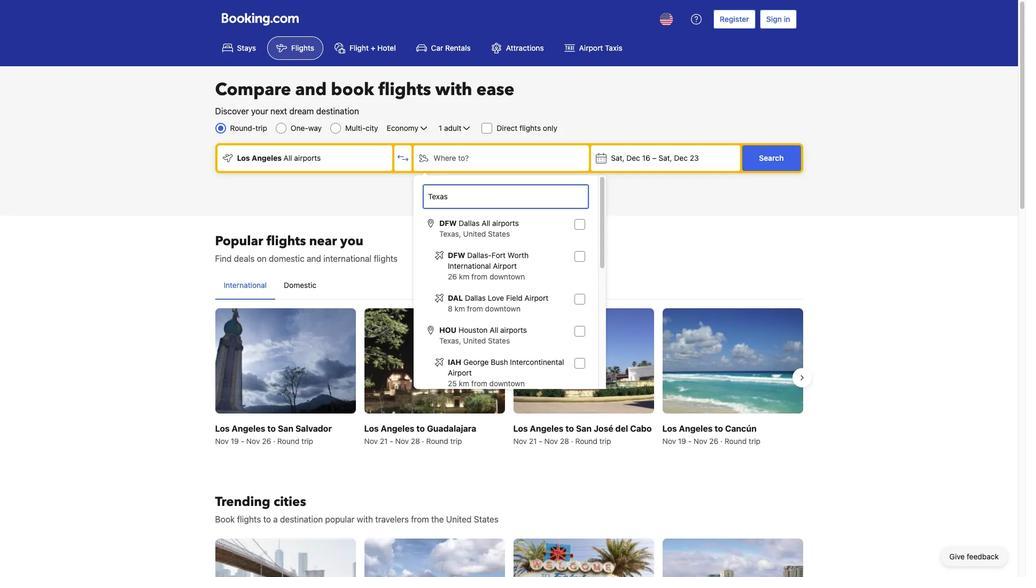 Task type: locate. For each thing, give the bounding box(es) containing it.
3 · from the left
[[571, 437, 573, 446]]

to inside los angeles to guadalajara nov 21 - nov 28 · round trip
[[416, 424, 425, 434]]

los angeles to guadalajara nov 21 - nov 28 · round trip
[[364, 424, 476, 446]]

0 horizontal spatial international
[[224, 281, 267, 290]]

1 vertical spatial dfw
[[448, 251, 465, 260]]

0 vertical spatial dallas
[[459, 219, 480, 228]]

2 28 from the left
[[560, 437, 569, 446]]

round inside los angeles to guadalajara nov 21 - nov 28 · round trip
[[426, 437, 448, 446]]

and down near
[[307, 254, 321, 264]]

all for dallas
[[482, 219, 490, 228]]

1 horizontal spatial 28
[[560, 437, 569, 446]]

angeles inside los angeles to san salvador nov 19 - nov 26 · round trip
[[232, 424, 265, 434]]

los
[[237, 153, 250, 162], [215, 424, 230, 434], [364, 424, 379, 434], [513, 424, 528, 434], [663, 424, 677, 434]]

4 - from the left
[[688, 437, 692, 446]]

attractions link
[[482, 36, 553, 60]]

1 vertical spatial airports
[[492, 219, 519, 228]]

round-trip
[[230, 123, 267, 133]]

with inside compare and book flights with ease discover your next dream destination
[[435, 78, 472, 102]]

los inside the los angeles to cancún nov 19 - nov 26 · round trip
[[663, 424, 677, 434]]

dfw
[[439, 219, 457, 228], [448, 251, 465, 260]]

flights inside compare and book flights with ease discover your next dream destination
[[378, 78, 431, 102]]

city
[[366, 123, 378, 133]]

0 vertical spatial all
[[284, 153, 292, 162]]

states inside hou houston all airports texas, united states
[[488, 336, 510, 345]]

downtown down love
[[485, 304, 521, 313]]

1 vertical spatial and
[[307, 254, 321, 264]]

san
[[278, 424, 293, 434], [576, 424, 592, 434]]

dallas inside the dfw dallas all airports texas, united states
[[459, 219, 480, 228]]

dec left 16
[[627, 153, 640, 162]]

2 sat, from the left
[[659, 153, 672, 162]]

san left josé
[[576, 424, 592, 434]]

international
[[448, 261, 491, 270], [224, 281, 267, 290]]

trip inside los angeles to guadalajara nov 21 - nov 28 · round trip
[[450, 437, 462, 446]]

san for salvador
[[278, 424, 293, 434]]

1 san from the left
[[278, 424, 293, 434]]

popular
[[215, 233, 263, 250]]

give feedback
[[950, 552, 999, 561]]

flight + hotel link
[[325, 36, 405, 60]]

united inside hou houston all airports texas, united states
[[463, 336, 486, 345]]

2 - from the left
[[390, 437, 393, 446]]

cities
[[274, 493, 306, 511]]

round inside los angeles to san salvador nov 19 - nov 26 · round trip
[[277, 437, 299, 446]]

international down the deals
[[224, 281, 267, 290]]

states right the
[[474, 515, 499, 524]]

flights left only
[[520, 123, 541, 133]]

2 vertical spatial united
[[446, 515, 472, 524]]

8 nov from the left
[[694, 437, 707, 446]]

0 horizontal spatial 21
[[380, 437, 388, 446]]

all up dallas-
[[482, 219, 490, 228]]

los angeles to san salvador image
[[215, 308, 356, 414]]

- inside los angeles to san salvador nov 19 - nov 26 · round trip
[[241, 437, 244, 446]]

airport inside george bush intercontinental airport
[[448, 368, 472, 377]]

airport right field
[[525, 293, 549, 303]]

airports for dfw dallas all airports texas, united states
[[492, 219, 519, 228]]

cabo
[[630, 424, 652, 434]]

sat, left 16
[[611, 153, 625, 162]]

28
[[411, 437, 420, 446], [560, 437, 569, 446]]

tab list
[[215, 272, 803, 300]]

downtown
[[490, 272, 525, 281], [485, 304, 521, 313], [489, 379, 525, 388]]

21
[[380, 437, 388, 446], [529, 437, 537, 446]]

states up fort
[[488, 229, 510, 238]]

dfw dallas all airports texas, united states
[[439, 219, 519, 238]]

states for houston
[[488, 336, 510, 345]]

0 horizontal spatial with
[[357, 515, 373, 524]]

airports inside the dfw dallas all airports texas, united states
[[492, 219, 519, 228]]

flights inside "trending cities book flights to a destination popular with travelers from the united states"
[[237, 515, 261, 524]]

19 inside los angeles to san salvador nov 19 - nov 26 · round trip
[[231, 437, 239, 446]]

and up dream
[[295, 78, 327, 102]]

give
[[950, 552, 965, 561]]

trip down your
[[256, 123, 267, 133]]

destination up multi- on the left of page
[[316, 106, 359, 116]]

with up the adult on the left
[[435, 78, 472, 102]]

downtown for bush
[[489, 379, 525, 388]]

1 vertical spatial international
[[224, 281, 267, 290]]

san inside los angeles to san salvador nov 19 - nov 26 · round trip
[[278, 424, 293, 434]]

airport down iah
[[448, 368, 472, 377]]

to inside "trending cities book flights to a destination popular with travelers from the united states"
[[263, 515, 271, 524]]

all
[[284, 153, 292, 162], [482, 219, 490, 228], [490, 326, 498, 335]]

los inside los angeles to san salvador nov 19 - nov 26 · round trip
[[215, 424, 230, 434]]

united inside the dfw dallas all airports texas, united states
[[463, 229, 486, 238]]

all right houston
[[490, 326, 498, 335]]

1 vertical spatial dallas
[[465, 293, 486, 303]]

region
[[207, 304, 812, 451]]

to left josé
[[566, 424, 574, 434]]

angeles inside los angeles to guadalajara nov 21 - nov 28 · round trip
[[381, 424, 414, 434]]

round down salvador
[[277, 437, 299, 446]]

dream
[[289, 106, 314, 116]]

0 horizontal spatial 28
[[411, 437, 420, 446]]

0 horizontal spatial 19
[[231, 437, 239, 446]]

flights
[[378, 78, 431, 102], [520, 123, 541, 133], [266, 233, 306, 250], [374, 254, 398, 264], [237, 515, 261, 524]]

1 horizontal spatial 26
[[448, 272, 457, 281]]

1 28 from the left
[[411, 437, 420, 446]]

united down houston
[[463, 336, 486, 345]]

to left a
[[263, 515, 271, 524]]

los for los angeles to san josé del cabo
[[513, 424, 528, 434]]

19 inside the los angeles to cancún nov 19 - nov 26 · round trip
[[678, 437, 686, 446]]

sat, right –
[[659, 153, 672, 162]]

4 nov from the left
[[395, 437, 409, 446]]

km
[[459, 272, 469, 281], [455, 304, 465, 313], [459, 379, 469, 388]]

2 horizontal spatial 26
[[709, 437, 719, 446]]

· inside los angeles to guadalajara nov 21 - nov 28 · round trip
[[422, 437, 424, 446]]

dec left the 23
[[674, 153, 688, 162]]

1 21 from the left
[[380, 437, 388, 446]]

flights
[[291, 43, 314, 52]]

united up dallas-
[[463, 229, 486, 238]]

san for josé
[[576, 424, 592, 434]]

dallas up dallas-
[[459, 219, 480, 228]]

trending cities book flights to a destination popular with travelers from the united states
[[215, 493, 499, 524]]

united for dallas
[[463, 229, 486, 238]]

26 km from downtown
[[448, 272, 525, 281]]

los angeles to san salvador nov 19 - nov 26 · round trip
[[215, 424, 332, 446]]

los inside los angeles to guadalajara nov 21 - nov 28 · round trip
[[364, 424, 379, 434]]

dfw inside the dfw dallas all airports texas, united states
[[439, 219, 457, 228]]

from up houston
[[467, 304, 483, 313]]

los for los angeles to guadalajara
[[364, 424, 379, 434]]

to left salvador
[[267, 424, 276, 434]]

texas, up dallas-fort worth international airport
[[439, 229, 461, 238]]

airports for hou houston all airports texas, united states
[[500, 326, 527, 335]]

airport taxis link
[[555, 36, 632, 60]]

round down josé
[[575, 437, 598, 446]]

trip down cancún
[[749, 437, 761, 446]]

3 round from the left
[[575, 437, 598, 446]]

1 vertical spatial downtown
[[485, 304, 521, 313]]

flights right international
[[374, 254, 398, 264]]

to inside los angeles to san salvador nov 19 - nov 26 · round trip
[[267, 424, 276, 434]]

1 nov from the left
[[215, 437, 229, 446]]

0 horizontal spatial san
[[278, 424, 293, 434]]

trip down salvador
[[302, 437, 313, 446]]

1 · from the left
[[273, 437, 275, 446]]

airports down dal dallas love field airport 8 km from downtown
[[500, 326, 527, 335]]

airports down one-way
[[294, 153, 321, 162]]

dallas right dal
[[465, 293, 486, 303]]

1 vertical spatial all
[[482, 219, 490, 228]]

adult
[[444, 123, 462, 133]]

dallas
[[459, 219, 480, 228], [465, 293, 486, 303]]

1 horizontal spatial dec
[[674, 153, 688, 162]]

states up bush
[[488, 336, 510, 345]]

2 19 from the left
[[678, 437, 686, 446]]

your
[[251, 106, 268, 116]]

1 round from the left
[[277, 437, 299, 446]]

and
[[295, 78, 327, 102], [307, 254, 321, 264]]

san left salvador
[[278, 424, 293, 434]]

destination
[[316, 106, 359, 116], [280, 515, 323, 524]]

stays
[[237, 43, 256, 52]]

-
[[241, 437, 244, 446], [390, 437, 393, 446], [539, 437, 542, 446], [688, 437, 692, 446]]

trending
[[215, 493, 270, 511]]

sat, dec 16 – sat, dec 23 button
[[591, 145, 740, 171]]

united
[[463, 229, 486, 238], [463, 336, 486, 345], [446, 515, 472, 524]]

to?
[[458, 153, 469, 162]]

1 texas, from the top
[[439, 229, 461, 238]]

km right 8
[[455, 304, 465, 313]]

booking.com logo image
[[222, 13, 299, 25], [222, 13, 299, 25]]

dec
[[627, 153, 640, 162], [674, 153, 688, 162]]

0 vertical spatial with
[[435, 78, 472, 102]]

2 · from the left
[[422, 437, 424, 446]]

angeles for los angeles to san josé del cabo
[[530, 424, 564, 434]]

to left guadalajara
[[416, 424, 425, 434]]

texas,
[[439, 229, 461, 238], [439, 336, 461, 345]]

downtown down george bush intercontinental airport in the bottom of the page
[[489, 379, 525, 388]]

1 horizontal spatial with
[[435, 78, 472, 102]]

from left the
[[411, 515, 429, 524]]

km inside dal dallas love field airport 8 km from downtown
[[455, 304, 465, 313]]

0 vertical spatial states
[[488, 229, 510, 238]]

2 vertical spatial airports
[[500, 326, 527, 335]]

george bush intercontinental airport
[[448, 358, 564, 377]]

1 - from the left
[[241, 437, 244, 446]]

los angeles to cancún image
[[663, 308, 803, 414]]

to inside los angeles to san josé del cabo nov 21 - nov 28 · round trip
[[566, 424, 574, 434]]

1 vertical spatial destination
[[280, 515, 323, 524]]

from inside dal dallas love field airport 8 km from downtown
[[467, 304, 483, 313]]

0 horizontal spatial dec
[[627, 153, 640, 162]]

to for del
[[566, 424, 574, 434]]

a
[[273, 515, 278, 524]]

+
[[371, 43, 375, 52]]

to inside the los angeles to cancún nov 19 - nov 26 · round trip
[[715, 424, 723, 434]]

airports down airport or city text field
[[492, 219, 519, 228]]

angeles
[[252, 153, 282, 162], [232, 424, 265, 434], [381, 424, 414, 434], [530, 424, 564, 434], [679, 424, 713, 434]]

all for houston
[[490, 326, 498, 335]]

destination down cities
[[280, 515, 323, 524]]

all down one-
[[284, 153, 292, 162]]

los for los angeles to san salvador
[[215, 424, 230, 434]]

2 texas, from the top
[[439, 336, 461, 345]]

3 - from the left
[[539, 437, 542, 446]]

one-way
[[291, 123, 322, 133]]

7 nov from the left
[[663, 437, 676, 446]]

· inside los angeles to san josé del cabo nov 21 - nov 28 · round trip
[[571, 437, 573, 446]]

ease
[[477, 78, 515, 102]]

angeles inside los angeles to san josé del cabo nov 21 - nov 28 · round trip
[[530, 424, 564, 434]]

2 nov from the left
[[246, 437, 260, 446]]

1 vertical spatial km
[[455, 304, 465, 313]]

san inside los angeles to san josé del cabo nov 21 - nov 28 · round trip
[[576, 424, 592, 434]]

1 horizontal spatial sat,
[[659, 153, 672, 162]]

round down guadalajara
[[426, 437, 448, 446]]

angeles for los angeles to guadalajara
[[381, 424, 414, 434]]

with
[[435, 78, 472, 102], [357, 515, 373, 524]]

1 vertical spatial texas,
[[439, 336, 461, 345]]

texas, down "hou"
[[439, 336, 461, 345]]

josé
[[594, 424, 613, 434]]

2 san from the left
[[576, 424, 592, 434]]

with inside "trending cities book flights to a destination popular with travelers from the united states"
[[357, 515, 373, 524]]

0 vertical spatial destination
[[316, 106, 359, 116]]

destination inside "trending cities book flights to a destination popular with travelers from the united states"
[[280, 515, 323, 524]]

2 vertical spatial km
[[459, 379, 469, 388]]

tab list containing international
[[215, 272, 803, 300]]

2 21 from the left
[[529, 437, 537, 446]]

0 horizontal spatial sat,
[[611, 153, 625, 162]]

texas, for dfw
[[439, 229, 461, 238]]

0 vertical spatial dfw
[[439, 219, 457, 228]]

airports
[[294, 153, 321, 162], [492, 219, 519, 228], [500, 326, 527, 335]]

angeles inside the los angeles to cancún nov 19 - nov 26 · round trip
[[679, 424, 713, 434]]

downtown up field
[[490, 272, 525, 281]]

to
[[267, 424, 276, 434], [416, 424, 425, 434], [566, 424, 574, 434], [715, 424, 723, 434], [263, 515, 271, 524]]

2 vertical spatial states
[[474, 515, 499, 524]]

0 vertical spatial and
[[295, 78, 327, 102]]

search
[[759, 153, 784, 162]]

flights down 'trending'
[[237, 515, 261, 524]]

all inside the dfw dallas all airports texas, united states
[[482, 219, 490, 228]]

2 vertical spatial downtown
[[489, 379, 525, 388]]

to for nov
[[267, 424, 276, 434]]

2 round from the left
[[426, 437, 448, 446]]

round down cancún
[[725, 437, 747, 446]]

km up dal
[[459, 272, 469, 281]]

trip down josé
[[600, 437, 611, 446]]

airports for los angeles all airports
[[294, 153, 321, 162]]

states for dallas
[[488, 229, 510, 238]]

domestic button
[[275, 272, 325, 299]]

1 vertical spatial united
[[463, 336, 486, 345]]

you
[[340, 233, 364, 250]]

trip down guadalajara
[[450, 437, 462, 446]]

21 inside los angeles to guadalajara nov 21 - nov 28 · round trip
[[380, 437, 388, 446]]

1 horizontal spatial 21
[[529, 437, 537, 446]]

6 nov from the left
[[544, 437, 558, 446]]

· inside los angeles to san salvador nov 19 - nov 26 · round trip
[[273, 437, 275, 446]]

los inside los angeles to san josé del cabo nov 21 - nov 28 · round trip
[[513, 424, 528, 434]]

on
[[257, 254, 267, 264]]

press enter to select airport, and then press spacebar to add another airport element
[[422, 214, 590, 577]]

airport
[[579, 43, 603, 52], [493, 261, 517, 270], [525, 293, 549, 303], [448, 368, 472, 377]]

26
[[448, 272, 457, 281], [262, 437, 271, 446], [709, 437, 719, 446]]

united right the
[[446, 515, 472, 524]]

with right popular on the bottom
[[357, 515, 373, 524]]

flights up economy
[[378, 78, 431, 102]]

0 vertical spatial airports
[[294, 153, 321, 162]]

airports inside hou houston all airports texas, united states
[[500, 326, 527, 335]]

0 vertical spatial texas,
[[439, 229, 461, 238]]

8
[[448, 304, 453, 313]]

dallas inside dal dallas love field airport 8 km from downtown
[[465, 293, 486, 303]]

1 vertical spatial with
[[357, 515, 373, 524]]

texas, inside the dfw dallas all airports texas, united states
[[439, 229, 461, 238]]

international down dallas-
[[448, 261, 491, 270]]

round inside los angeles to san josé del cabo nov 21 - nov 28 · round trip
[[575, 437, 598, 446]]

0 vertical spatial km
[[459, 272, 469, 281]]

3 nov from the left
[[364, 437, 378, 446]]

0 vertical spatial downtown
[[490, 272, 525, 281]]

trip inside los angeles to san salvador nov 19 - nov 26 · round trip
[[302, 437, 313, 446]]

all inside hou houston all airports texas, united states
[[490, 326, 498, 335]]

28 inside los angeles to san josé del cabo nov 21 - nov 28 · round trip
[[560, 437, 569, 446]]

0 vertical spatial international
[[448, 261, 491, 270]]

region containing los angeles to san salvador
[[207, 304, 812, 451]]

dfw for dfw dallas all airports texas, united states
[[439, 219, 457, 228]]

all for angeles
[[284, 153, 292, 162]]

1 dec from the left
[[627, 153, 640, 162]]

texas, inside hou houston all airports texas, united states
[[439, 336, 461, 345]]

0 horizontal spatial 26
[[262, 437, 271, 446]]

sat, dec 16 – sat, dec 23
[[611, 153, 699, 162]]

1 horizontal spatial san
[[576, 424, 592, 434]]

to left cancún
[[715, 424, 723, 434]]

from down george at the bottom left
[[471, 379, 487, 388]]

states inside the dfw dallas all airports texas, united states
[[488, 229, 510, 238]]

1 vertical spatial states
[[488, 336, 510, 345]]

1 horizontal spatial international
[[448, 261, 491, 270]]

4 round from the left
[[725, 437, 747, 446]]

km right 25
[[459, 379, 469, 388]]

round inside the los angeles to cancún nov 19 - nov 26 · round trip
[[725, 437, 747, 446]]

attractions
[[506, 43, 544, 52]]

4 · from the left
[[721, 437, 723, 446]]

hou houston all airports texas, united states
[[439, 326, 527, 345]]

the
[[431, 515, 444, 524]]

26 inside the los angeles to cancún nov 19 - nov 26 · round trip
[[709, 437, 719, 446]]

george
[[463, 358, 489, 367]]

0 vertical spatial united
[[463, 229, 486, 238]]

1 horizontal spatial 19
[[678, 437, 686, 446]]

26 inside los angeles to san salvador nov 19 - nov 26 · round trip
[[262, 437, 271, 446]]

in
[[784, 14, 790, 24]]

2 vertical spatial all
[[490, 326, 498, 335]]

where
[[434, 153, 456, 162]]

los for los angeles
[[237, 153, 250, 162]]

airport down fort
[[493, 261, 517, 270]]

multi-city
[[345, 123, 378, 133]]

1 19 from the left
[[231, 437, 239, 446]]

salvador
[[296, 424, 332, 434]]

- inside the los angeles to cancún nov 19 - nov 26 · round trip
[[688, 437, 692, 446]]



Task type: vqa. For each thing, say whether or not it's contained in the screenshot.
One-Way
yes



Task type: describe. For each thing, give the bounding box(es) containing it.
search button
[[742, 145, 801, 171]]

hotel
[[377, 43, 396, 52]]

find
[[215, 254, 232, 264]]

los angeles to guadalajara image
[[364, 308, 505, 414]]

flights link
[[267, 36, 323, 60]]

dallas-fort worth international airport
[[448, 251, 529, 270]]

compare and book flights with ease discover your next dream destination
[[215, 78, 515, 116]]

international
[[323, 254, 372, 264]]

los angeles to san josé del cabo nov 21 - nov 28 · round trip
[[513, 424, 652, 446]]

21 inside los angeles to san josé del cabo nov 21 - nov 28 · round trip
[[529, 437, 537, 446]]

states inside "trending cities book flights to a destination popular with travelers from the united states"
[[474, 515, 499, 524]]

2 dec from the left
[[674, 153, 688, 162]]

airport inside dallas-fort worth international airport
[[493, 261, 517, 270]]

stays link
[[213, 36, 265, 60]]

los for los angeles to cancún
[[663, 424, 677, 434]]

sign in
[[766, 14, 790, 24]]

dal dallas love field airport 8 km from downtown
[[448, 293, 549, 313]]

next
[[270, 106, 287, 116]]

bush
[[491, 358, 508, 367]]

to for 19
[[715, 424, 723, 434]]

5 nov from the left
[[513, 437, 527, 446]]

1 adult button
[[438, 122, 473, 135]]

and inside popular flights near you find deals on domestic and international flights
[[307, 254, 321, 264]]

domestic
[[269, 254, 305, 264]]

rentals
[[445, 43, 471, 52]]

popular flights near you find deals on domestic and international flights
[[215, 233, 398, 264]]

Airport or city text field
[[427, 191, 585, 203]]

united inside "trending cities book flights to a destination popular with travelers from the united states"
[[446, 515, 472, 524]]

domestic
[[284, 281, 316, 290]]

trip inside the los angeles to cancún nov 19 - nov 26 · round trip
[[749, 437, 761, 446]]

cancún
[[725, 424, 757, 434]]

to for 21
[[416, 424, 425, 434]]

from inside "trending cities book flights to a destination popular with travelers from the united states"
[[411, 515, 429, 524]]

downtown for fort
[[490, 272, 525, 281]]

angeles for los angeles
[[252, 153, 282, 162]]

register
[[720, 14, 749, 24]]

deals
[[234, 254, 255, 264]]

1
[[439, 123, 442, 133]]

sign in link
[[760, 10, 797, 29]]

dfw for dfw
[[448, 251, 465, 260]]

dallas for dallas
[[459, 219, 480, 228]]

25
[[448, 379, 457, 388]]

airport left taxis
[[579, 43, 603, 52]]

guadalajara
[[427, 424, 476, 434]]

international button
[[215, 272, 275, 299]]

25 km from downtown
[[448, 379, 525, 388]]

flight
[[350, 43, 369, 52]]

car
[[431, 43, 443, 52]]

houston
[[459, 326, 488, 335]]

worth
[[508, 251, 529, 260]]

only
[[543, 123, 557, 133]]

del
[[615, 424, 628, 434]]

field
[[506, 293, 523, 303]]

dallas-
[[467, 251, 492, 260]]

direct flights only
[[497, 123, 557, 133]]

taxis
[[605, 43, 623, 52]]

where to? button
[[414, 145, 589, 171]]

give feedback button
[[941, 547, 1008, 567]]

16
[[642, 153, 650, 162]]

love
[[488, 293, 504, 303]]

23
[[690, 153, 699, 162]]

26 inside 'press enter to select airport, and then press spacebar to add another airport' element
[[448, 272, 457, 281]]

one-
[[291, 123, 308, 133]]

near
[[309, 233, 337, 250]]

1 adult
[[439, 123, 462, 133]]

· inside the los angeles to cancún nov 19 - nov 26 · round trip
[[721, 437, 723, 446]]

intercontinental
[[510, 358, 564, 367]]

car rentals link
[[407, 36, 480, 60]]

km for iah
[[459, 379, 469, 388]]

where to?
[[434, 153, 469, 162]]

travelers
[[375, 515, 409, 524]]

flight + hotel
[[350, 43, 396, 52]]

texas, for hou
[[439, 336, 461, 345]]

- inside los angeles to guadalajara nov 21 - nov 28 · round trip
[[390, 437, 393, 446]]

km for dfw
[[459, 272, 469, 281]]

dallas for dallas love field airport
[[465, 293, 486, 303]]

angeles for los angeles to san salvador
[[232, 424, 265, 434]]

and inside compare and book flights with ease discover your next dream destination
[[295, 78, 327, 102]]

round-
[[230, 123, 256, 133]]

1 sat, from the left
[[611, 153, 625, 162]]

fort
[[492, 251, 506, 260]]

book
[[215, 515, 235, 524]]

los angeles to cancún nov 19 - nov 26 · round trip
[[663, 424, 761, 446]]

los angeles to san josé del cabo image
[[513, 308, 654, 414]]

flights up domestic
[[266, 233, 306, 250]]

- inside los angeles to san josé del cabo nov 21 - nov 28 · round trip
[[539, 437, 542, 446]]

downtown inside dal dallas love field airport 8 km from downtown
[[485, 304, 521, 313]]

sign
[[766, 14, 782, 24]]

airport inside dal dallas love field airport 8 km from downtown
[[525, 293, 549, 303]]

way
[[308, 123, 322, 133]]

hou
[[439, 326, 457, 335]]

destination inside compare and book flights with ease discover your next dream destination
[[316, 106, 359, 116]]

international inside button
[[224, 281, 267, 290]]

united for houston
[[463, 336, 486, 345]]

popular
[[325, 515, 355, 524]]

dal
[[448, 293, 463, 303]]

iah
[[448, 358, 461, 367]]

angeles for los angeles to cancún
[[679, 424, 713, 434]]

economy
[[387, 123, 418, 133]]

–
[[652, 153, 657, 162]]

28 inside los angeles to guadalajara nov 21 - nov 28 · round trip
[[411, 437, 420, 446]]

direct
[[497, 123, 518, 133]]

international inside dallas-fort worth international airport
[[448, 261, 491, 270]]

discover
[[215, 106, 249, 116]]

trip inside los angeles to san josé del cabo nov 21 - nov 28 · round trip
[[600, 437, 611, 446]]

los angeles all airports
[[237, 153, 321, 162]]

multi-
[[345, 123, 366, 133]]

from down dallas-fort worth international airport
[[471, 272, 488, 281]]

register link
[[713, 10, 756, 29]]

compare
[[215, 78, 291, 102]]

book
[[331, 78, 374, 102]]



